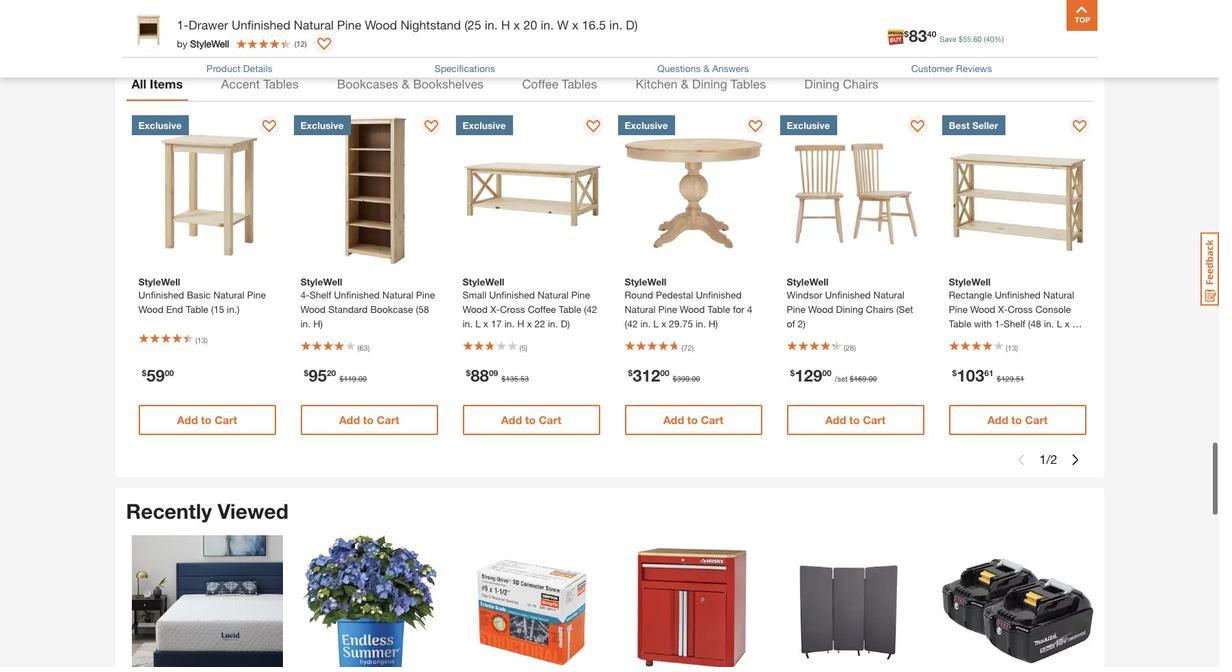 Task type: describe. For each thing, give the bounding box(es) containing it.
product details
[[207, 62, 272, 74]]

all
[[132, 76, 146, 92]]

/set
[[835, 374, 848, 383]]

exclusive for 312
[[625, 119, 668, 131]]

feedback link image
[[1201, 232, 1219, 306]]

details
[[243, 62, 272, 74]]

. inside $ 129 00 /set $ 169 . 00
[[867, 374, 869, 383]]

best seller
[[949, 119, 999, 131]]

round pedestal unfinished natural pine wood table for 4 (42 in. l x 29.75 in. h) image
[[618, 115, 769, 266]]

00 right 169
[[869, 374, 877, 383]]

bookcases & bookshelves
[[337, 76, 484, 92]]

all items button
[[126, 68, 188, 101]]

312
[[633, 366, 660, 385]]

table inside stylewell small unfinished natural pine wood x-cross coffee table (42 in. l x 17 in. h x 22 in. d)
[[559, 303, 582, 315]]

63
[[359, 343, 368, 352]]

1 add from the left
[[177, 413, 198, 426]]

natural for unfinished
[[213, 289, 244, 301]]

add to cart for 129
[[826, 413, 886, 426]]

stylewell for stylewell small unfinished natural pine wood x-cross coffee table (42 in. l x 17 in. h x 22 in. d)
[[463, 276, 505, 288]]

specifications
[[435, 62, 495, 74]]

add for 129
[[826, 413, 847, 426]]

h) inside the stylewell 4-shelf unfinished natural pine wood standard bookcase (58 in. h)
[[313, 318, 323, 329]]

14
[[979, 332, 990, 344]]

stylewell 4-shelf unfinished natural pine wood standard bookcase (58 in. h)
[[301, 276, 435, 329]]

of
[[787, 318, 795, 329]]

unfinished basic natural pine wood end table (15 in.) image
[[132, 115, 283, 266]]

$ 129 00 /set $ 169 . 00
[[790, 366, 877, 385]]

(15
[[211, 303, 224, 315]]

display image for 103
[[1073, 120, 1087, 134]]

dining chairs
[[805, 76, 879, 92]]

& for answers
[[704, 62, 710, 74]]

) for 103
[[1016, 343, 1018, 352]]

. for 312
[[690, 374, 692, 383]]

$ inside $ 83 40
[[905, 29, 909, 39]]

by stylewell
[[177, 37, 229, 49]]

viewed
[[218, 499, 289, 524]]

30
[[1073, 318, 1083, 329]]

stylewell unfinished basic natural pine wood end table (15 in.)
[[138, 276, 266, 315]]

kitchen
[[636, 76, 678, 92]]

( 5 )
[[520, 343, 528, 352]]

unfinished inside stylewell windsor unfinished natural pine wood dining chairs (set of 2)
[[825, 289, 871, 301]]

display image for $
[[424, 120, 438, 134]]

add for 95
[[339, 413, 360, 426]]

stylewell round pedestal unfinished natural pine wood table for 4 (42 in. l x 29.75 in. h)
[[625, 276, 753, 329]]

cross for 88
[[500, 303, 525, 315]]

55
[[963, 34, 972, 43]]

$ 95 20 $ 119 . 00
[[304, 366, 367, 385]]

( for stylewell 4-shelf unfinished natural pine wood standard bookcase (58 in. h)
[[358, 343, 359, 352]]

add to cart button for 129
[[787, 405, 924, 435]]

1 cart from the left
[[215, 413, 237, 426]]

1 to from the left
[[201, 413, 212, 426]]

in. right "(48"
[[1044, 318, 1054, 329]]

/
[[1047, 452, 1051, 467]]

00 left "/set"
[[823, 368, 832, 378]]

reclaim 66 in. slate gray 3-panel room divider image
[[780, 536, 931, 668]]

pine inside the stylewell 4-shelf unfinished natural pine wood standard bookcase (58 in. h)
[[416, 289, 435, 301]]

add to cart button for 103
[[949, 405, 1087, 435]]

( 72 )
[[682, 343, 694, 352]]

in. right 16.5
[[610, 17, 623, 32]]

seller
[[973, 119, 999, 131]]

in. right 17
[[505, 318, 515, 329]]

cart for 95
[[377, 413, 399, 426]]

wood inside stylewell round pedestal unfinished natural pine wood table for 4 (42 in. l x 29.75 in. h)
[[680, 303, 705, 315]]

119
[[344, 374, 356, 383]]

) for 95
[[368, 343, 370, 352]]

pine for windsor
[[787, 303, 806, 315]]

61
[[985, 368, 994, 378]]

items
[[150, 76, 183, 92]]

display image for 312
[[749, 120, 762, 134]]

console
[[1036, 303, 1071, 315]]

unfinished inside stylewell round pedestal unfinished natural pine wood table for 4 (42 in. l x 29.75 in. h)
[[696, 289, 742, 301]]

0 vertical spatial d)
[[626, 17, 638, 32]]

4-
[[301, 289, 310, 301]]

169
[[854, 374, 867, 383]]

reviews
[[956, 62, 992, 74]]

l for 312
[[654, 318, 659, 329]]

exclusive for 88
[[463, 119, 506, 131]]

accent
[[221, 76, 260, 92]]

save
[[940, 34, 957, 43]]

$ inside the '$ 59 00'
[[142, 368, 146, 378]]

stylewell small unfinished natural pine wood x-cross coffee table (42 in. l x 17 in. h x 22 in. d)
[[463, 276, 597, 329]]

x left 30
[[1065, 318, 1070, 329]]

( for stylewell small unfinished natural pine wood x-cross coffee table (42 in. l x 17 in. h x 22 in. d)
[[520, 343, 522, 352]]

x right w
[[572, 17, 579, 32]]

1- inside stylewell rectangle unfinished natural pine wood x-cross console table with 1-shelf (48 in. l x 30 in. h x 14 in. d)
[[995, 318, 1004, 329]]

1
[[1040, 452, 1047, 467]]

add for 88
[[501, 413, 522, 426]]

drawer
[[189, 17, 228, 32]]

13 for $
[[1008, 343, 1016, 352]]

) for 312
[[692, 343, 694, 352]]

$ 103 61 $ 129 . 51
[[953, 366, 1025, 385]]

pine for drawer
[[337, 17, 362, 32]]

unfinished up details
[[232, 17, 291, 32]]

natural inside the stylewell 4-shelf unfinished natural pine wood standard bookcase (58 in. h)
[[383, 289, 414, 301]]

add for 312
[[663, 413, 684, 426]]

(48
[[1028, 318, 1042, 329]]

stylewell up specifications
[[386, 31, 476, 56]]

shelf inside the stylewell 4-shelf unfinished natural pine wood standard bookcase (58 in. h)
[[310, 289, 331, 301]]

x inside stylewell round pedestal unfinished natural pine wood table for 4 (42 in. l x 29.75 in. h)
[[662, 318, 667, 329]]

windsor
[[787, 289, 823, 301]]

x left 17
[[484, 318, 489, 329]]

( for stylewell rectangle unfinished natural pine wood x-cross console table with 1-shelf (48 in. l x 30 in. h x 14 in. d)
[[1006, 343, 1008, 352]]

53
[[521, 374, 529, 383]]

stylewell for stylewell 4-shelf unfinished natural pine wood standard bookcase (58 in. h)
[[301, 276, 342, 288]]

coffee tables
[[522, 76, 597, 92]]

29.75
[[669, 318, 693, 329]]

stylewell windsor unfinished natural pine wood dining chairs (set of 2)
[[787, 276, 913, 329]]

x right (25
[[514, 17, 520, 32]]

(42 for 88
[[584, 303, 597, 315]]

add to cart button for 95
[[301, 405, 438, 435]]

accent tables button
[[216, 68, 304, 101]]

(set
[[897, 303, 913, 315]]

questions
[[657, 62, 701, 74]]

(25
[[465, 17, 482, 32]]

l for 88
[[476, 318, 481, 329]]

( 63 )
[[358, 343, 370, 352]]

dining inside dining chairs button
[[805, 76, 840, 92]]

1 / 2
[[1040, 452, 1058, 467]]

w
[[557, 17, 569, 32]]

0 horizontal spatial 1-
[[177, 17, 189, 32]]

surecool 14in. medium gel memory foam tight top queen mattress image
[[132, 536, 283, 668]]

. for 95
[[356, 374, 358, 383]]

in. left 14
[[949, 332, 959, 344]]

to for 312
[[687, 413, 698, 426]]

5
[[522, 343, 526, 352]]

nightstand
[[401, 17, 461, 32]]

customer reviews
[[911, 62, 992, 74]]

questions & answers
[[657, 62, 749, 74]]

stylewell for stylewell round pedestal unfinished natural pine wood table for 4 (42 in. l x 29.75 in. h)
[[625, 276, 667, 288]]

h) inside stylewell round pedestal unfinished natural pine wood table for 4 (42 in. l x 29.75 in. h)
[[709, 318, 718, 329]]

dining chairs button
[[799, 68, 884, 101]]

stylewell down drawer
[[190, 37, 229, 49]]

display image for 59
[[262, 120, 276, 134]]

best
[[949, 119, 970, 131]]

stylewell rectangle unfinished natural pine wood x-cross console table with 1-shelf (48 in. l x 30 in. h x 14 in. d)
[[949, 276, 1083, 344]]

round
[[625, 289, 653, 301]]

59
[[146, 366, 165, 385]]

88
[[471, 366, 489, 385]]

51
[[1016, 374, 1025, 383]]

cart for 103
[[1025, 413, 1048, 426]]

cart for 88
[[539, 413, 562, 426]]

table inside the stylewell unfinished basic natural pine wood end table (15 in.)
[[186, 303, 208, 315]]

12
[[297, 39, 305, 48]]

stylewell for stylewell windsor unfinished natural pine wood dining chairs (set of 2)
[[787, 276, 829, 288]]

save $ 55 . 60 ( 40 %)
[[940, 34, 1004, 43]]

16.5
[[582, 17, 606, 32]]

tables for coffee tables
[[562, 76, 597, 92]]

in.)
[[227, 303, 240, 315]]

d) inside stylewell rectangle unfinished natural pine wood x-cross console table with 1-shelf (48 in. l x 30 in. h x 14 in. d)
[[1005, 332, 1015, 344]]

product image image
[[125, 7, 170, 52]]

coffee inside stylewell small unfinished natural pine wood x-cross coffee table (42 in. l x 17 in. h x 22 in. d)
[[528, 303, 556, 315]]

pine inside stylewell round pedestal unfinished natural pine wood table for 4 (42 in. l x 29.75 in. h)
[[659, 303, 677, 315]]

390
[[677, 374, 690, 383]]

$ 83 40
[[905, 26, 937, 45]]

60
[[974, 34, 982, 43]]

h inside stylewell small unfinished natural pine wood x-cross coffee table (42 in. l x 17 in. h x 22 in. d)
[[517, 318, 524, 329]]

in. left 17
[[463, 318, 473, 329]]

ready-to-assemble 24-gauge steel 1-drawer 2-door garage base cabinet in red (28 in. w x 32.8 in. h x 18.3 in. d) image
[[618, 536, 769, 668]]

x- for 103
[[998, 303, 1008, 315]]

0 horizontal spatial 129
[[795, 366, 823, 385]]



Task type: locate. For each thing, give the bounding box(es) containing it.
4 to from the left
[[687, 413, 698, 426]]

1 horizontal spatial (42
[[625, 318, 638, 329]]

83
[[909, 26, 927, 45]]

13
[[197, 336, 206, 345], [1008, 343, 1016, 352]]

small
[[463, 289, 487, 301]]

wood inside the stylewell unfinished basic natural pine wood end table (15 in.)
[[138, 303, 164, 315]]

6 add from the left
[[988, 413, 1009, 426]]

chairs
[[843, 76, 879, 92], [866, 303, 894, 315]]

1 horizontal spatial &
[[681, 76, 689, 92]]

00 right 390
[[692, 374, 700, 383]]

( for stylewell windsor unfinished natural pine wood dining chairs (set of 2)
[[844, 343, 846, 352]]

customer
[[911, 62, 954, 74]]

4
[[747, 303, 753, 315]]

natural up (set
[[874, 289, 905, 301]]

0 horizontal spatial d)
[[561, 318, 570, 329]]

5 add from the left
[[826, 413, 847, 426]]

to for 129
[[850, 413, 860, 426]]

top button
[[1067, 0, 1098, 31]]

2 to from the left
[[363, 413, 374, 426]]

40 left save at the top right of the page
[[927, 29, 937, 39]]

20
[[524, 17, 537, 32], [327, 368, 336, 378]]

dining inside kitchen & dining tables 'button'
[[692, 76, 727, 92]]

l inside stylewell round pedestal unfinished natural pine wood table for 4 (42 in. l x 29.75 in. h)
[[654, 318, 659, 329]]

1 add to cart from the left
[[177, 413, 237, 426]]

wood inside the stylewell 4-shelf unfinished natural pine wood standard bookcase (58 in. h)
[[301, 303, 326, 315]]

13 right 14
[[1008, 343, 1016, 352]]

0 horizontal spatial 13
[[197, 336, 206, 345]]

stylewell inside stylewell small unfinished natural pine wood x-cross coffee table (42 in. l x 17 in. h x 22 in. d)
[[463, 276, 505, 288]]

shelf
[[310, 289, 331, 301], [1004, 318, 1026, 329]]

wood inside stylewell windsor unfinished natural pine wood dining chairs (set of 2)
[[809, 303, 834, 315]]

2 horizontal spatial &
[[704, 62, 710, 74]]

h left the 22
[[517, 318, 524, 329]]

x
[[514, 17, 520, 32], [572, 17, 579, 32], [484, 318, 489, 329], [527, 318, 532, 329], [662, 318, 667, 329], [1065, 318, 1070, 329], [972, 332, 977, 344]]

( 13 ) right 14
[[1006, 343, 1018, 352]]

unfinished up 17
[[489, 289, 535, 301]]

1-drawer unfinished natural pine wood nightstand (25 in. h x 20 in. w x 16.5 in. d)
[[177, 17, 638, 32]]

wood for small
[[463, 303, 488, 315]]

pine for unfinished
[[247, 289, 266, 301]]

. right 61
[[1014, 374, 1016, 383]]

1 horizontal spatial shelf
[[1004, 318, 1026, 329]]

display image for 88
[[586, 120, 600, 134]]

answers
[[712, 62, 749, 74]]

2 gal. pop star bigleaf hydrangea flowering shrub with electric blue or pink lacecap flowers image
[[294, 536, 445, 668]]

4 add from the left
[[663, 413, 684, 426]]

. inside $ 312 00 $ 390 . 00
[[690, 374, 692, 383]]

0 horizontal spatial tables
[[263, 76, 299, 92]]

wood for windsor
[[809, 303, 834, 315]]

tables down details
[[263, 76, 299, 92]]

rectangle unfinished natural pine wood x-cross console table with 1-shelf (48 in. l x 30 in. h x 14 in. d) image
[[942, 115, 1093, 266]]

tables for accent tables
[[263, 76, 299, 92]]

accent tables
[[221, 76, 299, 92]]

x left 14
[[972, 332, 977, 344]]

1 horizontal spatial 13
[[1008, 343, 1016, 352]]

6 add to cart from the left
[[988, 413, 1048, 426]]

tables down 16.5
[[562, 76, 597, 92]]

& inside kitchen & dining tables 'button'
[[681, 76, 689, 92]]

to for 88
[[525, 413, 536, 426]]

end
[[166, 303, 183, 315]]

00 left 390
[[660, 368, 670, 378]]

wood inside stylewell small unfinished natural pine wood x-cross coffee table (42 in. l x 17 in. h x 22 in. d)
[[463, 303, 488, 315]]

(42
[[584, 303, 597, 315], [625, 318, 638, 329]]

wood for unfinished
[[138, 303, 164, 315]]

in. right (25
[[485, 17, 498, 32]]

( 28 )
[[844, 343, 856, 352]]

2 add from the left
[[339, 413, 360, 426]]

stylewell up the round
[[625, 276, 667, 288]]

4 add to cart button from the left
[[625, 405, 762, 435]]

stylewell up rectangle
[[949, 276, 991, 288]]

1 vertical spatial 1-
[[995, 318, 1004, 329]]

in. left w
[[541, 17, 554, 32]]

natural
[[294, 17, 334, 32], [213, 289, 244, 301], [383, 289, 414, 301], [538, 289, 569, 301], [874, 289, 905, 301], [1044, 289, 1075, 301], [625, 303, 656, 315]]

0 vertical spatial coffee
[[522, 76, 559, 92]]

00 inside the $ 95 20 $ 119 . 00
[[358, 374, 367, 383]]

22
[[535, 318, 545, 329]]

exclusive down bookshelves
[[463, 119, 506, 131]]

add to cart button for 88
[[463, 405, 600, 435]]

add to cart button
[[138, 405, 276, 435], [301, 405, 438, 435], [463, 405, 600, 435], [625, 405, 762, 435], [787, 405, 924, 435], [949, 405, 1087, 435]]

stylewell inside the stylewell unfinished basic natural pine wood end table (15 in.)
[[138, 276, 180, 288]]

129 inside $ 103 61 $ 129 . 51
[[1002, 374, 1014, 383]]

&
[[704, 62, 710, 74], [402, 76, 410, 92], [681, 76, 689, 92]]

pine inside stylewell windsor unfinished natural pine wood dining chairs (set of 2)
[[787, 303, 806, 315]]

pine inside the stylewell unfinished basic natural pine wood end table (15 in.)
[[247, 289, 266, 301]]

l down console
[[1057, 318, 1062, 329]]

in. right 14
[[993, 332, 1003, 344]]

table
[[186, 303, 208, 315], [559, 303, 582, 315], [708, 303, 730, 315], [949, 318, 972, 329]]

dining inside stylewell windsor unfinished natural pine wood dining chairs (set of 2)
[[836, 303, 864, 315]]

3 add to cart from the left
[[501, 413, 562, 426]]

0 horizontal spatial 40
[[927, 29, 937, 39]]

0 horizontal spatial 20
[[327, 368, 336, 378]]

h left 14
[[962, 332, 969, 344]]

exclusive down kitchen
[[625, 119, 668, 131]]

shelf inside stylewell rectangle unfinished natural pine wood x-cross console table with 1-shelf (48 in. l x 30 in. h x 14 in. d)
[[1004, 318, 1026, 329]]

20 left "119"
[[327, 368, 336, 378]]

natural up 'in.)'
[[213, 289, 244, 301]]

natural up the bookcase
[[383, 289, 414, 301]]

natural inside stylewell small unfinished natural pine wood x-cross coffee table (42 in. l x 17 in. h x 22 in. d)
[[538, 289, 569, 301]]

pedestal
[[656, 289, 693, 301]]

1 vertical spatial shelf
[[1004, 318, 1026, 329]]

display image
[[317, 38, 331, 52], [586, 120, 600, 134], [749, 120, 762, 134], [911, 120, 924, 134], [1073, 120, 1087, 134]]

x- inside stylewell small unfinished natural pine wood x-cross coffee table (42 in. l x 17 in. h x 22 in. d)
[[490, 303, 500, 315]]

add to cart for 95
[[339, 413, 399, 426]]

6 add to cart button from the left
[[949, 405, 1087, 435]]

4-shelf unfinished natural pine wood standard bookcase (58 in. h) image
[[294, 115, 445, 266]]

3 add from the left
[[501, 413, 522, 426]]

13 down the stylewell unfinished basic natural pine wood end table (15 in.)
[[197, 336, 206, 345]]

1-
[[177, 17, 189, 32], [995, 318, 1004, 329]]

add to cart button down 390
[[625, 405, 762, 435]]

2 horizontal spatial h
[[962, 332, 969, 344]]

5 cart from the left
[[863, 413, 886, 426]]

2 horizontal spatial tables
[[731, 76, 766, 92]]

2 vertical spatial h
[[962, 332, 969, 344]]

display image for 129
[[911, 120, 924, 134]]

wood up with
[[971, 303, 996, 315]]

cart
[[215, 413, 237, 426], [377, 413, 399, 426], [539, 413, 562, 426], [701, 413, 724, 426], [863, 413, 886, 426], [1025, 413, 1048, 426]]

3 exclusive from the left
[[463, 119, 506, 131]]

coffee inside button
[[522, 76, 559, 92]]

stylewell up windsor
[[787, 276, 829, 288]]

40
[[927, 29, 937, 39], [986, 34, 995, 43]]

shop this collection from stylewell
[[126, 31, 476, 56]]

0 vertical spatial 20
[[524, 17, 537, 32]]

shelf up standard
[[310, 289, 331, 301]]

windsor unfinished natural pine wood dining chairs (set of 2) image
[[780, 115, 931, 266]]

1 tables from the left
[[263, 76, 299, 92]]

bookcases
[[337, 76, 399, 92]]

(42 inside stylewell round pedestal unfinished natural pine wood table for 4 (42 in. l x 29.75 in. h)
[[625, 318, 638, 329]]

d) right 14
[[1005, 332, 1015, 344]]

dining
[[692, 76, 727, 92], [805, 76, 840, 92], [836, 303, 864, 315]]

& for bookshelves
[[402, 76, 410, 92]]

6 to from the left
[[1012, 413, 1022, 426]]

( for stylewell unfinished basic natural pine wood end table (15 in.)
[[195, 336, 197, 345]]

with
[[974, 318, 992, 329]]

add to cart button down "119"
[[301, 405, 438, 435]]

unfinished right windsor
[[825, 289, 871, 301]]

stylewell inside the stylewell 4-shelf unfinished natural pine wood standard bookcase (58 in. h)
[[301, 276, 342, 288]]

natural up console
[[1044, 289, 1075, 301]]

1 horizontal spatial x-
[[998, 303, 1008, 315]]

wood down small
[[463, 303, 488, 315]]

exclusive for 95
[[301, 119, 344, 131]]

2 x- from the left
[[998, 303, 1008, 315]]

1 horizontal spatial ( 13 )
[[1006, 343, 1018, 352]]

in. right the 22
[[548, 318, 558, 329]]

. right save at the top right of the page
[[972, 34, 974, 43]]

1- up the by
[[177, 17, 189, 32]]

wood up "29.75"
[[680, 303, 705, 315]]

h)
[[313, 318, 323, 329], [709, 318, 718, 329]]

1 vertical spatial h
[[517, 318, 524, 329]]

%)
[[995, 34, 1004, 43]]

add to cart button for 312
[[625, 405, 762, 435]]

add to cart
[[177, 413, 237, 426], [339, 413, 399, 426], [501, 413, 562, 426], [663, 413, 724, 426], [826, 413, 886, 426], [988, 413, 1048, 426]]

0 horizontal spatial display image
[[262, 120, 276, 134]]

tables
[[263, 76, 299, 92], [562, 76, 597, 92], [731, 76, 766, 92]]

wood inside stylewell rectangle unfinished natural pine wood x-cross console table with 1-shelf (48 in. l x 30 in. h x 14 in. d)
[[971, 303, 996, 315]]

1 h) from the left
[[313, 318, 323, 329]]

1 horizontal spatial h
[[517, 318, 524, 329]]

stylewell inside stylewell rectangle unfinished natural pine wood x-cross console table with 1-shelf (48 in. l x 30 in. h x 14 in. d)
[[949, 276, 991, 288]]

2 vertical spatial d)
[[1005, 332, 1015, 344]]

unfinished inside the stylewell unfinished basic natural pine wood end table (15 in.)
[[138, 289, 184, 301]]

h inside stylewell rectangle unfinished natural pine wood x-cross console table with 1-shelf (48 in. l x 30 in. h x 14 in. d)
[[962, 332, 969, 344]]

0 vertical spatial shelf
[[310, 289, 331, 301]]

5 add to cart button from the left
[[787, 405, 924, 435]]

add to cart for 103
[[988, 413, 1048, 426]]

1 horizontal spatial l
[[654, 318, 659, 329]]

exclusive down the all items button
[[138, 119, 182, 131]]

stylewell inside stylewell windsor unfinished natural pine wood dining chairs (set of 2)
[[787, 276, 829, 288]]

natural for drawer
[[294, 17, 334, 32]]

2)
[[798, 318, 806, 329]]

table inside stylewell rectangle unfinished natural pine wood x-cross console table with 1-shelf (48 in. l x 30 in. h x 14 in. d)
[[949, 318, 972, 329]]

natural inside the stylewell unfinished basic natural pine wood end table (15 in.)
[[213, 289, 244, 301]]

0 vertical spatial (42
[[584, 303, 597, 315]]

20 left w
[[524, 17, 537, 32]]

coffee tables button
[[517, 68, 603, 101]]

tables inside 'button'
[[731, 76, 766, 92]]

) for 88
[[526, 343, 528, 352]]

28
[[846, 343, 854, 352]]

natural down the round
[[625, 303, 656, 315]]

natural up the 22
[[538, 289, 569, 301]]

& inside bookcases & bookshelves button
[[402, 76, 410, 92]]

1- right with
[[995, 318, 1004, 329]]

1 cross from the left
[[500, 303, 525, 315]]

& down questions
[[681, 76, 689, 92]]

2 add to cart button from the left
[[301, 405, 438, 435]]

0 horizontal spatial ( 13 )
[[195, 336, 208, 345]]

x- inside stylewell rectangle unfinished natural pine wood x-cross console table with 1-shelf (48 in. l x 30 in. h x 14 in. d)
[[998, 303, 1008, 315]]

wood for rectangle
[[971, 303, 996, 315]]

wood down 4-
[[301, 303, 326, 315]]

. inside the $ 95 20 $ 119 . 00
[[356, 374, 358, 383]]

1 exclusive from the left
[[138, 119, 182, 131]]

collection
[[230, 31, 329, 56]]

1 vertical spatial coffee
[[528, 303, 556, 315]]

(42 for 312
[[625, 318, 638, 329]]

in. inside the stylewell 4-shelf unfinished natural pine wood standard bookcase (58 in. h)
[[301, 318, 311, 329]]

stylewell up 4-
[[301, 276, 342, 288]]

0 horizontal spatial cross
[[500, 303, 525, 315]]

1 horizontal spatial 129
[[1002, 374, 1014, 383]]

all items
[[132, 76, 183, 92]]

chairs inside stylewell windsor unfinished natural pine wood dining chairs (set of 2)
[[866, 303, 894, 315]]

cross up "(48"
[[1008, 303, 1033, 315]]

visualtabs tab list
[[126, 68, 1093, 101]]

2 add to cart from the left
[[339, 413, 399, 426]]

#9 x 1-1/2 in. 1/4-hex drive, strong-drive sd connector screw (100-pack) image
[[456, 536, 607, 668]]

& right the bookcases
[[402, 76, 410, 92]]

pine inside stylewell rectangle unfinished natural pine wood x-cross console table with 1-shelf (48 in. l x 30 in. h x 14 in. d)
[[949, 303, 968, 315]]

. inside $ 88 09 $ 135 . 53
[[519, 374, 521, 383]]

& up 'kitchen & dining tables'
[[704, 62, 710, 74]]

. inside $ 103 61 $ 129 . 51
[[1014, 374, 1016, 383]]

coffee down w
[[522, 76, 559, 92]]

tables inside button
[[263, 76, 299, 92]]

( 13 ) for $
[[1006, 343, 1018, 352]]

wood left end on the top of page
[[138, 303, 164, 315]]

. right "/set"
[[867, 374, 869, 383]]

natural up the 12
[[294, 17, 334, 32]]

00 inside the '$ 59 00'
[[165, 368, 174, 378]]

natural for rectangle
[[1044, 289, 1075, 301]]

add to cart button down 53
[[463, 405, 600, 435]]

cart for 312
[[701, 413, 724, 426]]

d)
[[626, 17, 638, 32], [561, 318, 570, 329], [1005, 332, 1015, 344]]

cross inside stylewell small unfinished natural pine wood x-cross coffee table (42 in. l x 17 in. h x 22 in. d)
[[500, 303, 525, 315]]

add to cart button up "this is the first slide" image on the bottom of page
[[949, 405, 1087, 435]]

1 horizontal spatial d)
[[626, 17, 638, 32]]

(
[[984, 34, 986, 43], [295, 39, 297, 48], [195, 336, 197, 345], [358, 343, 359, 352], [520, 343, 522, 352], [682, 343, 684, 352], [844, 343, 846, 352], [1006, 343, 1008, 352]]

wood
[[365, 17, 397, 32], [138, 303, 164, 315], [301, 303, 326, 315], [463, 303, 488, 315], [680, 303, 705, 315], [809, 303, 834, 315], [971, 303, 996, 315]]

( for stylewell round pedestal unfinished natural pine wood table for 4 (42 in. l x 29.75 in. h)
[[682, 343, 684, 352]]

2
[[1051, 452, 1058, 467]]

0 horizontal spatial &
[[402, 76, 410, 92]]

bookcases & bookshelves button
[[332, 68, 489, 101]]

2 tables from the left
[[562, 76, 597, 92]]

display image down accent tables button
[[262, 120, 276, 134]]

x- for 88
[[490, 303, 500, 315]]

1 l from the left
[[476, 318, 481, 329]]

questions & answers button
[[657, 62, 749, 74], [657, 62, 749, 74]]

basic
[[187, 289, 211, 301]]

cross for 103
[[1008, 303, 1033, 315]]

h) up 95
[[313, 318, 323, 329]]

natural for small
[[538, 289, 569, 301]]

pine inside stylewell small unfinished natural pine wood x-cross coffee table (42 in. l x 17 in. h x 22 in. d)
[[571, 289, 590, 301]]

small unfinished natural pine wood x-cross coffee table (42 in. l x 17 in. h x 22 in. d) image
[[456, 115, 607, 266]]

kitchen & dining tables
[[636, 76, 766, 92]]

wood for drawer
[[365, 17, 397, 32]]

add to cart button down the '$ 59 00'
[[138, 405, 276, 435]]

1 horizontal spatial 1-
[[995, 318, 1004, 329]]

pine for small
[[571, 289, 590, 301]]

in. down 4-
[[301, 318, 311, 329]]

1 display image from the left
[[262, 120, 276, 134]]

0 horizontal spatial h)
[[313, 318, 323, 329]]

unfinished up end on the top of page
[[138, 289, 184, 301]]

to for 103
[[1012, 413, 1022, 426]]

bookcase
[[370, 303, 413, 315]]

$ 312 00 $ 390 . 00
[[628, 366, 700, 385]]

coffee
[[522, 76, 559, 92], [528, 303, 556, 315]]

129 left "/set"
[[795, 366, 823, 385]]

stylewell for stylewell rectangle unfinished natural pine wood x-cross console table with 1-shelf (48 in. l x 30 in. h x 14 in. d)
[[949, 276, 991, 288]]

shelf left "(48"
[[1004, 318, 1026, 329]]

next slide image
[[1070, 455, 1081, 466]]

display image
[[262, 120, 276, 134], [424, 120, 438, 134]]

72
[[684, 343, 692, 352]]

4 exclusive from the left
[[625, 119, 668, 131]]

1 vertical spatial (42
[[625, 318, 638, 329]]

2 display image from the left
[[424, 120, 438, 134]]

2 cross from the left
[[1008, 303, 1033, 315]]

3 tables from the left
[[731, 76, 766, 92]]

2 h) from the left
[[709, 318, 718, 329]]

( 13 ) down the stylewell unfinished basic natural pine wood end table (15 in.)
[[195, 336, 208, 345]]

tables down answers
[[731, 76, 766, 92]]

2 exclusive from the left
[[301, 119, 344, 131]]

0 vertical spatial 1-
[[177, 17, 189, 32]]

6 cart from the left
[[1025, 413, 1048, 426]]

stylewell up end on the top of page
[[138, 276, 180, 288]]

40 right 60 at the right of page
[[986, 34, 995, 43]]

display image down bookshelves
[[424, 120, 438, 134]]

x left "29.75"
[[662, 318, 667, 329]]

3 cart from the left
[[539, 413, 562, 426]]

natural inside stylewell rectangle unfinished natural pine wood x-cross console table with 1-shelf (48 in. l x 30 in. h x 14 in. d)
[[1044, 289, 1075, 301]]

2 cart from the left
[[377, 413, 399, 426]]

add for 103
[[988, 413, 1009, 426]]

135
[[506, 374, 519, 383]]

1 vertical spatial 20
[[327, 368, 336, 378]]

in. down the round
[[641, 318, 651, 329]]

coffee up the 22
[[528, 303, 556, 315]]

kitchen & dining tables button
[[630, 68, 772, 101]]

l left "29.75"
[[654, 318, 659, 329]]

add
[[177, 413, 198, 426], [339, 413, 360, 426], [501, 413, 522, 426], [663, 413, 684, 426], [826, 413, 847, 426], [988, 413, 1009, 426]]

cart for 129
[[863, 413, 886, 426]]

(42 inside stylewell small unfinished natural pine wood x-cross coffee table (42 in. l x 17 in. h x 22 in. d)
[[584, 303, 597, 315]]

0 vertical spatial chairs
[[843, 76, 879, 92]]

h
[[501, 17, 510, 32], [517, 318, 524, 329], [962, 332, 969, 344]]

l
[[476, 318, 481, 329], [654, 318, 659, 329], [1057, 318, 1062, 329]]

in. right "29.75"
[[696, 318, 706, 329]]

3 l from the left
[[1057, 318, 1062, 329]]

customer reviews button
[[911, 62, 992, 74], [911, 62, 992, 74]]

1 horizontal spatial 20
[[524, 17, 537, 32]]

unfinished inside stylewell small unfinished natural pine wood x-cross coffee table (42 in. l x 17 in. h x 22 in. d)
[[489, 289, 535, 301]]

0 horizontal spatial x-
[[490, 303, 500, 315]]

( 13 ) for 59
[[195, 336, 208, 345]]

stylewell for stylewell unfinished basic natural pine wood end table (15 in.)
[[138, 276, 180, 288]]

0 vertical spatial h
[[501, 17, 510, 32]]

pine for rectangle
[[949, 303, 968, 315]]

cross up 17
[[500, 303, 525, 315]]

13 for 59
[[197, 336, 206, 345]]

17
[[491, 318, 502, 329]]

5 to from the left
[[850, 413, 860, 426]]

specifications button
[[435, 62, 495, 74], [435, 62, 495, 74]]

1 vertical spatial d)
[[561, 318, 570, 329]]

stylewell up small
[[463, 276, 505, 288]]

00 right "119"
[[358, 374, 367, 383]]

recently viewed
[[126, 499, 289, 524]]

unfinished inside stylewell rectangle unfinished natural pine wood x-cross console table with 1-shelf (48 in. l x 30 in. h x 14 in. d)
[[995, 289, 1041, 301]]

unfinished inside the stylewell 4-shelf unfinished natural pine wood standard bookcase (58 in. h)
[[334, 289, 380, 301]]

18v lxt lithium-ion high capacity battery pack 5.0 ah with led charge level indicator (2-pack) image
[[942, 536, 1093, 668]]

product details button
[[207, 62, 272, 74], [207, 62, 272, 74]]

d) inside stylewell small unfinished natural pine wood x-cross coffee table (42 in. l x 17 in. h x 22 in. d)
[[561, 318, 570, 329]]

0 horizontal spatial (42
[[584, 303, 597, 315]]

5 add to cart from the left
[[826, 413, 886, 426]]

d) right the 22
[[561, 318, 570, 329]]

(58
[[416, 303, 429, 315]]

00
[[165, 368, 174, 378], [660, 368, 670, 378], [823, 368, 832, 378], [358, 374, 367, 383], [692, 374, 700, 383], [869, 374, 877, 383]]

1 horizontal spatial 40
[[986, 34, 995, 43]]

wood down windsor
[[809, 303, 834, 315]]

103
[[957, 366, 985, 385]]

20 inside the $ 95 20 $ 119 . 00
[[327, 368, 336, 378]]

h right (25
[[501, 17, 510, 32]]

table inside stylewell round pedestal unfinished natural pine wood table for 4 (42 in. l x 29.75 in. h)
[[708, 303, 730, 315]]

l left 17
[[476, 318, 481, 329]]

natural inside stylewell windsor unfinished natural pine wood dining chairs (set of 2)
[[874, 289, 905, 301]]

2 horizontal spatial l
[[1057, 318, 1062, 329]]

l inside stylewell rectangle unfinished natural pine wood x-cross console table with 1-shelf (48 in. l x 30 in. h x 14 in. d)
[[1057, 318, 1062, 329]]

95
[[309, 366, 327, 385]]

( 13 )
[[195, 336, 208, 345], [1006, 343, 1018, 352]]

stylewell
[[386, 31, 476, 56], [190, 37, 229, 49], [138, 276, 180, 288], [301, 276, 342, 288], [463, 276, 505, 288], [625, 276, 667, 288], [787, 276, 829, 288], [949, 276, 991, 288]]

0 horizontal spatial shelf
[[310, 289, 331, 301]]

from
[[335, 31, 381, 56]]

1 horizontal spatial h)
[[709, 318, 718, 329]]

stylewell inside stylewell round pedestal unfinished natural pine wood table for 4 (42 in. l x 29.75 in. h)
[[625, 276, 667, 288]]

3 add to cart button from the left
[[463, 405, 600, 435]]

. for 88
[[519, 374, 521, 383]]

add to cart for 88
[[501, 413, 562, 426]]

1 add to cart button from the left
[[138, 405, 276, 435]]

unfinished up for
[[696, 289, 742, 301]]

d) right 16.5
[[626, 17, 638, 32]]

1 vertical spatial chairs
[[866, 303, 894, 315]]

l inside stylewell small unfinished natural pine wood x-cross coffee table (42 in. l x 17 in. h x 22 in. d)
[[476, 318, 481, 329]]

1 horizontal spatial display image
[[424, 120, 438, 134]]

1 horizontal spatial cross
[[1008, 303, 1033, 315]]

. for 103
[[1014, 374, 1016, 383]]

4 cart from the left
[[701, 413, 724, 426]]

00 down end on the top of page
[[165, 368, 174, 378]]

add to cart for 312
[[663, 413, 724, 426]]

cross
[[500, 303, 525, 315], [1008, 303, 1033, 315]]

40 inside $ 83 40
[[927, 29, 937, 39]]

$ 59 00
[[142, 366, 174, 385]]

natural for windsor
[[874, 289, 905, 301]]

129 left the 51
[[1002, 374, 1014, 383]]

)
[[305, 39, 307, 48], [206, 336, 208, 345], [368, 343, 370, 352], [526, 343, 528, 352], [692, 343, 694, 352], [854, 343, 856, 352], [1016, 343, 1018, 352]]

) for 129
[[854, 343, 856, 352]]

exclusive for 129
[[787, 119, 830, 131]]

unfinished up "(48"
[[995, 289, 1041, 301]]

tables inside button
[[562, 76, 597, 92]]

exclusive down the bookcases
[[301, 119, 344, 131]]

exclusive down dining chairs button
[[787, 119, 830, 131]]

& for dining
[[681, 76, 689, 92]]

. down 72
[[690, 374, 692, 383]]

1 horizontal spatial tables
[[562, 76, 597, 92]]

2 l from the left
[[654, 318, 659, 329]]

chairs inside button
[[843, 76, 879, 92]]

5 exclusive from the left
[[787, 119, 830, 131]]

natural inside stylewell round pedestal unfinished natural pine wood table for 4 (42 in. l x 29.75 in. h)
[[625, 303, 656, 315]]

4 add to cart from the left
[[663, 413, 724, 426]]

cross inside stylewell rectangle unfinished natural pine wood x-cross console table with 1-shelf (48 in. l x 30 in. h x 14 in. d)
[[1008, 303, 1033, 315]]

to for 95
[[363, 413, 374, 426]]

3 to from the left
[[525, 413, 536, 426]]

129
[[795, 366, 823, 385], [1002, 374, 1014, 383]]

this is the first slide image
[[1016, 455, 1027, 466]]

. right '09'
[[519, 374, 521, 383]]

0 horizontal spatial h
[[501, 17, 510, 32]]

x left the 22
[[527, 318, 532, 329]]

bookshelves
[[413, 76, 484, 92]]

2 horizontal spatial d)
[[1005, 332, 1015, 344]]

1 x- from the left
[[490, 303, 500, 315]]

0 horizontal spatial l
[[476, 318, 481, 329]]



Task type: vqa. For each thing, say whether or not it's contained in the screenshot.
the leftmost H
yes



